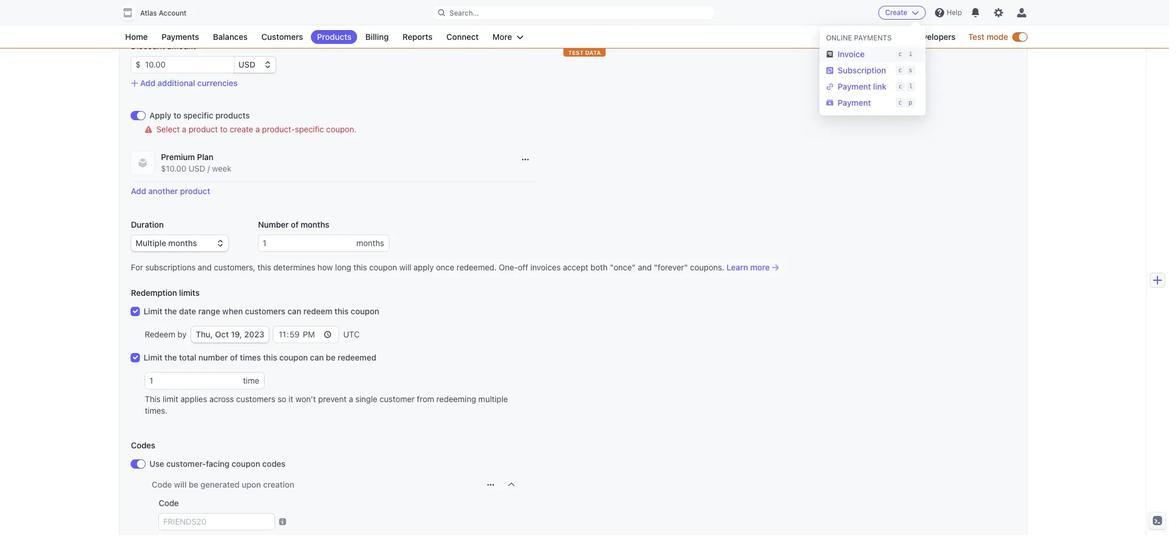 Task type: vqa. For each thing, say whether or not it's contained in the screenshot.
bottom the "issuing"
no



Task type: describe. For each thing, give the bounding box(es) containing it.
products link
[[311, 30, 357, 44]]

multiple
[[478, 394, 508, 404]]

currencies
[[197, 78, 238, 88]]

products
[[317, 32, 352, 42]]

accept
[[563, 262, 588, 272]]

coupon up upon on the left of the page
[[232, 459, 260, 469]]

this right the times
[[263, 353, 277, 362]]

payments link
[[156, 30, 205, 44]]

1 vertical spatial of
[[230, 353, 238, 362]]

Search… text field
[[431, 5, 715, 20]]

redemption
[[131, 288, 177, 298]]

thu, oct 19, 2023 button
[[191, 327, 269, 343]]

1 horizontal spatial be
[[326, 353, 336, 362]]

connect
[[446, 32, 479, 42]]

0 vertical spatial customers
[[245, 306, 285, 316]]

coupons.
[[690, 262, 725, 272]]

create
[[885, 8, 908, 17]]

learn more
[[727, 262, 770, 272]]

limit the date range when customers can redeem this coupon
[[144, 306, 379, 316]]

more button
[[487, 30, 530, 44]]

developers
[[913, 32, 956, 42]]

$
[[136, 60, 141, 69]]

a inside this limit applies across customers so it won't prevent a single customer from redeeming multiple times.
[[349, 394, 353, 404]]

number
[[258, 220, 289, 229]]

redeem
[[303, 306, 332, 316]]

account
[[159, 9, 187, 17]]

months button
[[356, 235, 389, 251]]

payment for payment
[[838, 98, 871, 108]]

thu,
[[196, 329, 213, 339]]

product for another
[[180, 186, 210, 196]]

test
[[568, 49, 584, 56]]

c for payment link
[[899, 83, 902, 90]]

code will be generated upon creation
[[152, 480, 294, 490]]

code will be generated upon creation button
[[152, 479, 383, 491]]

date
[[179, 306, 196, 316]]

payments
[[162, 32, 199, 42]]

how
[[318, 262, 333, 272]]

customers
[[262, 32, 303, 42]]

codes
[[262, 459, 286, 469]]

customers link
[[256, 30, 309, 44]]

long
[[335, 262, 351, 272]]

limit for limit the total number of times this coupon can be redeemed
[[144, 353, 162, 362]]

payment link
[[838, 81, 887, 91]]

code for code will be generated upon creation
[[152, 480, 172, 490]]

across
[[209, 394, 234, 404]]

1 horizontal spatial will
[[399, 262, 411, 272]]

svg image
[[522, 156, 529, 163]]

this limit applies across customers so it won't prevent a single customer from redeeming multiple times.
[[145, 394, 508, 416]]

limit for limit the date range when customers can redeem this coupon
[[144, 306, 162, 316]]

redemption limits
[[131, 288, 200, 298]]

FRIENDS20 text field
[[159, 514, 274, 530]]

from
[[417, 394, 434, 404]]

19,
[[231, 329, 242, 339]]

generated
[[200, 480, 240, 490]]

number of months
[[258, 220, 330, 229]]

discount amount
[[131, 41, 196, 51]]

for
[[131, 262, 143, 272]]

thu, oct 19, 2023
[[196, 329, 264, 339]]

will inside code will be generated upon creation 'button'
[[174, 480, 187, 490]]

atlas account
[[140, 9, 187, 17]]

another
[[148, 186, 178, 196]]

so
[[278, 394, 286, 404]]

balances
[[213, 32, 248, 42]]

apply
[[414, 262, 434, 272]]

subscriptions
[[145, 262, 196, 272]]

limits
[[179, 288, 200, 298]]

amount for fixed
[[166, 11, 195, 21]]

creation
[[263, 480, 294, 490]]

s
[[909, 66, 913, 74]]

0 horizontal spatial months
[[301, 220, 330, 229]]

atlas
[[140, 9, 157, 17]]

i
[[909, 50, 913, 58]]

0 vertical spatial specific
[[183, 110, 213, 120]]

c for subscription
[[898, 66, 902, 74]]

add for add another product
[[131, 186, 146, 196]]

add for add additional currencies
[[140, 78, 155, 88]]

customer-
[[166, 459, 206, 469]]

balances link
[[207, 30, 253, 44]]

billing
[[365, 32, 389, 42]]

range
[[198, 306, 220, 316]]

additional
[[158, 78, 195, 88]]

1 vertical spatial can
[[310, 353, 324, 362]]

redeeming
[[437, 394, 476, 404]]

coupon.
[[326, 124, 357, 134]]

the for total
[[165, 353, 177, 362]]

facing
[[206, 459, 230, 469]]

customers,
[[214, 262, 255, 272]]

test mode
[[968, 32, 1008, 42]]

week
[[212, 164, 231, 173]]

learn
[[727, 262, 748, 272]]

applies
[[181, 394, 207, 404]]

both
[[591, 262, 608, 272]]

payments
[[854, 34, 892, 42]]

p
[[909, 99, 913, 106]]

upon
[[242, 480, 261, 490]]

/
[[207, 164, 210, 173]]

number
[[198, 353, 228, 362]]

add additional currencies
[[140, 78, 238, 88]]

redeem by
[[145, 329, 187, 339]]

off
[[518, 262, 528, 272]]

prevent
[[318, 394, 347, 404]]



Task type: locate. For each thing, give the bounding box(es) containing it.
c left the p
[[898, 99, 902, 106]]

can left 'redeem'
[[288, 306, 301, 316]]

to down products
[[220, 124, 228, 134]]

usd inside popup button
[[238, 60, 255, 69]]

home
[[125, 32, 148, 42]]

add additional currencies button
[[131, 77, 238, 89]]

1 limit from the top
[[144, 306, 162, 316]]

usd down balances link
[[238, 60, 255, 69]]

this
[[258, 262, 271, 272], [353, 262, 367, 272], [335, 306, 349, 316], [263, 353, 277, 362]]

0 vertical spatial code
[[152, 480, 172, 490]]

apply
[[149, 110, 171, 120]]

subscription
[[838, 65, 886, 75]]

and up limits
[[198, 262, 212, 272]]

00:00 time field
[[274, 327, 339, 343]]

add left another
[[131, 186, 146, 196]]

amount for discount
[[167, 41, 196, 51]]

more
[[493, 32, 512, 42]]

data
[[585, 49, 601, 56]]

1 vertical spatial product
[[180, 186, 210, 196]]

product down apply to specific products
[[189, 124, 218, 134]]

1 vertical spatial to
[[220, 124, 228, 134]]

1 c from the top
[[898, 50, 902, 58]]

0 vertical spatial payment
[[838, 81, 871, 91]]

to inside alert
[[220, 124, 228, 134]]

payment down payment link
[[838, 98, 871, 108]]

amount up 0.00 text field on the top of the page
[[167, 41, 196, 51]]

0 vertical spatial be
[[326, 353, 336, 362]]

customers up 2023 on the left
[[245, 306, 285, 316]]

of left the times
[[230, 353, 238, 362]]

redeemed.
[[457, 262, 497, 272]]

$10.00
[[161, 164, 186, 173]]

the left date
[[165, 306, 177, 316]]

search…
[[450, 8, 479, 17]]

create
[[230, 124, 253, 134]]

invoice
[[838, 49, 865, 59]]

specific left coupon.
[[295, 124, 324, 134]]

0 vertical spatial amount
[[166, 11, 195, 21]]

1 horizontal spatial a
[[256, 124, 260, 134]]

code for code
[[159, 498, 179, 508]]

1 horizontal spatial usd
[[238, 60, 255, 69]]

months inside button
[[356, 238, 384, 248]]

a left single
[[349, 394, 353, 404]]

1 vertical spatial limit
[[144, 353, 162, 362]]

premium plan $10.00 usd / week
[[161, 152, 231, 173]]

None text field
[[145, 373, 243, 389]]

will down "customer-"
[[174, 480, 187, 490]]

be left redeemed on the left
[[326, 353, 336, 362]]

specific inside alert
[[295, 124, 324, 134]]

3 c from the top
[[899, 83, 902, 90]]

usd button
[[234, 57, 275, 73]]

product
[[189, 124, 218, 134], [180, 186, 210, 196]]

times.
[[145, 406, 168, 416]]

and
[[198, 262, 212, 272], [638, 262, 652, 272]]

to up select
[[174, 110, 181, 120]]

0 horizontal spatial can
[[288, 306, 301, 316]]

create button
[[878, 6, 926, 20]]

a right create on the left
[[256, 124, 260, 134]]

0 horizontal spatial usd
[[189, 164, 205, 173]]

once
[[436, 262, 454, 272]]

premium
[[161, 152, 195, 162]]

home link
[[119, 30, 154, 44]]

will left apply
[[399, 262, 411, 272]]

0 horizontal spatial of
[[230, 353, 238, 362]]

0.00 text field
[[141, 57, 234, 73]]

1 vertical spatial specific
[[295, 124, 324, 134]]

one-
[[499, 262, 518, 272]]

connect link
[[441, 30, 485, 44]]

1 vertical spatial will
[[174, 480, 187, 490]]

1 horizontal spatial and
[[638, 262, 652, 272]]

product down /
[[180, 186, 210, 196]]

code
[[152, 480, 172, 490], [159, 498, 179, 508]]

help button
[[931, 3, 967, 22]]

add another product button
[[131, 186, 210, 196]]

add inside add additional currencies button
[[140, 78, 155, 88]]

use customer-facing coupon codes
[[149, 459, 286, 469]]

0 vertical spatial usd
[[238, 60, 255, 69]]

learn more link
[[727, 262, 779, 273]]

for subscriptions and customers, this determines how long this coupon will apply once redeemed. one-off invoices accept both "once" and "forever" coupons.
[[131, 262, 725, 272]]

mode
[[987, 32, 1008, 42]]

2 the from the top
[[165, 353, 177, 362]]

of right the number
[[291, 220, 299, 229]]

payment
[[838, 81, 871, 91], [838, 98, 871, 108]]

1 payment from the top
[[838, 81, 871, 91]]

apply to specific products
[[149, 110, 250, 120]]

svg image
[[487, 482, 494, 488]]

add down $
[[140, 78, 155, 88]]

a right select
[[182, 124, 186, 134]]

reports link
[[397, 30, 438, 44]]

0 horizontal spatial to
[[174, 110, 181, 120]]

online
[[826, 34, 852, 42]]

1 vertical spatial payment
[[838, 98, 871, 108]]

1 horizontal spatial of
[[291, 220, 299, 229]]

0 vertical spatial of
[[291, 220, 299, 229]]

1 horizontal spatial months
[[356, 238, 384, 248]]

None text field
[[258, 235, 356, 251]]

can down 00:00 "time field"
[[310, 353, 324, 362]]

1 horizontal spatial specific
[[295, 124, 324, 134]]

product inside alert
[[189, 124, 218, 134]]

"forever"
[[654, 262, 688, 272]]

help
[[947, 8, 962, 17]]

1 vertical spatial months
[[356, 238, 384, 248]]

0 horizontal spatial specific
[[183, 110, 213, 120]]

2 and from the left
[[638, 262, 652, 272]]

1 and from the left
[[198, 262, 212, 272]]

specific down 'add additional currencies'
[[183, 110, 213, 120]]

1 horizontal spatial can
[[310, 353, 324, 362]]

0 horizontal spatial be
[[189, 480, 198, 490]]

1 vertical spatial code
[[159, 498, 179, 508]]

this right the customers, at left
[[258, 262, 271, 272]]

notifications image
[[971, 8, 981, 17]]

select
[[156, 124, 180, 134]]

1 vertical spatial be
[[189, 480, 198, 490]]

c left l
[[899, 83, 902, 90]]

0 vertical spatial can
[[288, 306, 301, 316]]

add another product
[[131, 186, 210, 196]]

this right long
[[353, 262, 367, 272]]

4 c from the top
[[898, 99, 902, 106]]

0 vertical spatial to
[[174, 110, 181, 120]]

reports
[[403, 32, 433, 42]]

this right 'redeem'
[[335, 306, 349, 316]]

usd inside premium plan $10.00 usd / week
[[189, 164, 205, 173]]

customer
[[380, 394, 415, 404]]

a
[[182, 124, 186, 134], [256, 124, 260, 134], [349, 394, 353, 404]]

1 vertical spatial customers
[[236, 394, 275, 404]]

discount
[[131, 41, 165, 51]]

2 payment from the top
[[838, 98, 871, 108]]

product for a
[[189, 124, 218, 134]]

and right the "once"
[[638, 262, 652, 272]]

0 vertical spatial the
[[165, 306, 177, 316]]

0 horizontal spatial will
[[174, 480, 187, 490]]

test
[[968, 32, 985, 42]]

the for date
[[165, 306, 177, 316]]

payment down subscription
[[838, 81, 871, 91]]

limit down redeem at the left bottom of the page
[[144, 353, 162, 362]]

amount up payments
[[166, 11, 195, 21]]

total
[[179, 353, 196, 362]]

more
[[750, 262, 770, 272]]

1 vertical spatial usd
[[189, 164, 205, 173]]

customers down time button
[[236, 394, 275, 404]]

be inside code will be generated upon creation 'button'
[[189, 480, 198, 490]]

limit down redemption
[[144, 306, 162, 316]]

coupon down 'months' button
[[369, 262, 397, 272]]

utc
[[343, 329, 360, 339]]

usd left /
[[189, 164, 205, 173]]

use
[[149, 459, 164, 469]]

products
[[215, 110, 250, 120]]

customers inside this limit applies across customers so it won't prevent a single customer from redeeming multiple times.
[[236, 394, 275, 404]]

can
[[288, 306, 301, 316], [310, 353, 324, 362]]

product-
[[262, 124, 295, 134]]

1 the from the top
[[165, 306, 177, 316]]

2 limit from the top
[[144, 353, 162, 362]]

0 vertical spatial will
[[399, 262, 411, 272]]

atlas account button
[[119, 5, 198, 21]]

codes
[[131, 440, 155, 450]]

when
[[222, 306, 243, 316]]

0 vertical spatial add
[[140, 78, 155, 88]]

select a product to create a product-specific coupon. alert
[[145, 124, 536, 135]]

time
[[243, 376, 259, 386]]

0 horizontal spatial a
[[182, 124, 186, 134]]

c for payment
[[898, 99, 902, 106]]

test data
[[568, 49, 601, 56]]

be down "customer-"
[[189, 480, 198, 490]]

2 c from the top
[[898, 66, 902, 74]]

coupon up utc
[[351, 306, 379, 316]]

coupon down 00:00 "time field"
[[279, 353, 308, 362]]

billing link
[[360, 30, 395, 44]]

the left total
[[165, 353, 177, 362]]

1 vertical spatial the
[[165, 353, 177, 362]]

c left s
[[898, 66, 902, 74]]

c left i on the right top
[[898, 50, 902, 58]]

duration
[[131, 220, 164, 229]]

code inside 'button'
[[152, 480, 172, 490]]

1 vertical spatial add
[[131, 186, 146, 196]]

coupon
[[369, 262, 397, 272], [351, 306, 379, 316], [279, 353, 308, 362], [232, 459, 260, 469]]

Search… search field
[[431, 5, 715, 20]]

0 vertical spatial months
[[301, 220, 330, 229]]

fixed amount discount
[[144, 11, 230, 21]]

2 horizontal spatial a
[[349, 394, 353, 404]]

this
[[145, 394, 161, 404]]

fixed
[[144, 11, 164, 21]]

payment for payment link
[[838, 81, 871, 91]]

1 vertical spatial amount
[[167, 41, 196, 51]]

0 horizontal spatial and
[[198, 262, 212, 272]]

redeemed
[[338, 353, 376, 362]]

select a product to create a product-specific coupon.
[[156, 124, 357, 134]]

0 vertical spatial product
[[189, 124, 218, 134]]

c for invoice
[[898, 50, 902, 58]]

0 vertical spatial limit
[[144, 306, 162, 316]]

1 horizontal spatial to
[[220, 124, 228, 134]]

plan
[[197, 152, 214, 162]]

$ button
[[131, 57, 141, 73]]



